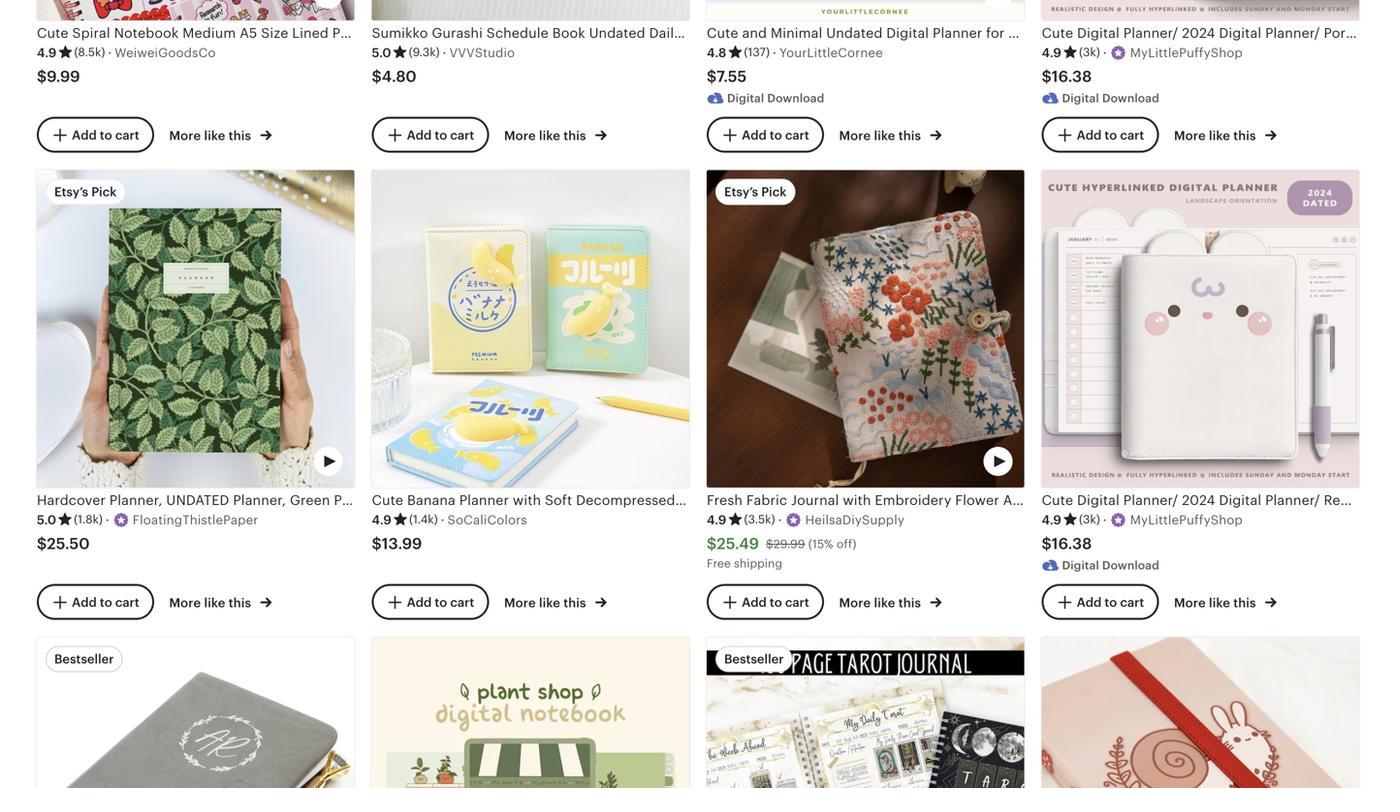 Task type: locate. For each thing, give the bounding box(es) containing it.
1 horizontal spatial etsy's
[[725, 185, 759, 199]]

1 bestseller link from the left
[[37, 638, 355, 789]]

1 bestseller from the left
[[54, 652, 114, 667]]

free
[[707, 557, 731, 570]]

1 etsy's pick from the left
[[54, 185, 117, 199]]

etsy's pick
[[54, 185, 117, 199], [725, 185, 787, 199]]

0 vertical spatial $ 16.38
[[1042, 68, 1093, 85]]

digital
[[727, 92, 765, 105], [1063, 92, 1100, 105], [1063, 559, 1100, 572]]

pick for 5.0
[[91, 185, 117, 199]]

2 pick from the left
[[762, 185, 787, 199]]

shipping
[[734, 557, 783, 570]]

tarot journal | tarot stickers | tarot planner | tarot card tracker | 150 page tarot journal | daily tarot journal book | tarot workbook image
[[707, 638, 1025, 789]]

0 horizontal spatial 5.0
[[37, 513, 56, 528]]

(1.4k)
[[409, 513, 438, 526]]

0 vertical spatial (3k)
[[1080, 46, 1101, 59]]

4.8
[[707, 45, 727, 60]]

1 horizontal spatial 5.0
[[372, 45, 392, 60]]

1 vertical spatial $ 16.38
[[1042, 535, 1093, 553]]

product video element for "custom planner binder, mini planner a6, personalized planner 2024 christmas gift idea for wife woman gift for her, weekly planner 2024" image
[[37, 638, 355, 789]]

2 (3k) from the top
[[1080, 513, 1101, 526]]

(3.5k)
[[744, 513, 776, 526]]

1 horizontal spatial bestseller link
[[707, 638, 1025, 789]]

hardcover planner, undated planner, green planner, watercolor planner, weekly planner, watercolor leaves, hand drawn cover, cute planner image
[[37, 170, 355, 488]]

pick
[[91, 185, 117, 199], [762, 185, 787, 199]]

download
[[768, 92, 825, 105], [1103, 92, 1160, 105], [1103, 559, 1160, 572]]

fresh fabric journal with embroidery flower a6 a5 handmade portable notepad floral refillable notebook embroidered dairy book gift for her image
[[707, 170, 1025, 488]]

9.99
[[47, 68, 80, 85]]

add
[[72, 128, 97, 142], [407, 128, 432, 142], [742, 128, 767, 142], [1077, 128, 1102, 142], [72, 595, 97, 610], [407, 595, 432, 610], [742, 595, 767, 610], [1077, 595, 1102, 610]]

cute and minimal undated digital planner for goodnotes / cute bear digital planner/ monthly weekly daily planning / cute stickers image
[[707, 0, 1025, 20]]

cart
[[115, 128, 139, 142], [450, 128, 475, 142], [786, 128, 810, 142], [1121, 128, 1145, 142], [115, 595, 139, 610], [450, 595, 475, 610], [786, 595, 810, 610], [1121, 595, 1145, 610]]

0 horizontal spatial bestseller link
[[37, 638, 355, 789]]

$ 16.38
[[1042, 68, 1093, 85], [1042, 535, 1093, 553]]

1 vertical spatial 16.38
[[1052, 535, 1093, 553]]

16.38 for the cute digital planner/ 2024 digital planner/ portrait digital planner/ cute planner digital/ cute 2024 daily digital planner/ journal digital image
[[1052, 68, 1093, 85]]

1 (3k) from the top
[[1080, 46, 1101, 59]]

25.50
[[47, 535, 90, 553]]

4.9 for cute banana planner with soft decompressed silicone banana- soft leather cover - 224 pages - a6 notebooks  - diy journal
[[372, 513, 392, 528]]

bestseller
[[54, 652, 114, 667], [725, 652, 784, 667]]

sumikko gurashi schedule book undated daily planner cute diary agenda memo journaling gift scrapbooking image
[[372, 0, 690, 20]]

4.9
[[37, 45, 57, 60], [1042, 45, 1062, 60], [372, 513, 392, 528], [707, 513, 727, 528], [1042, 513, 1062, 528]]

snail bunny journal | 5.6" x 3.5" | cottagecore aesthetic, cute office supply, mini flower notebook, kawaii unlined diary, nature lover gift image
[[1042, 638, 1360, 789]]

1 etsy's from the left
[[54, 185, 88, 199]]

16.38
[[1052, 68, 1093, 85], [1052, 535, 1093, 553]]

more like this link
[[169, 124, 272, 145], [504, 124, 607, 145], [840, 124, 942, 145], [1175, 124, 1277, 145], [169, 592, 272, 612], [504, 592, 607, 612], [840, 592, 942, 612], [1175, 592, 1277, 612]]

1 horizontal spatial etsy's pick
[[725, 185, 787, 199]]

0 horizontal spatial pick
[[91, 185, 117, 199]]

29.99
[[774, 538, 806, 551]]

(3k) for the cute digital planner/ 2024 digital planner/ portrait digital planner/ cute planner digital/ cute 2024 daily digital planner/ journal digital image
[[1080, 46, 1101, 59]]

5.0 up $ 25.50
[[37, 513, 56, 528]]

5.0 up $ 4.80
[[372, 45, 392, 60]]

product video element for hardcover planner, undated planner, green planner, watercolor planner, weekly planner, watercolor leaves, hand drawn cover, cute planner image
[[37, 170, 355, 488]]

add to cart button
[[37, 117, 154, 153], [372, 117, 489, 153], [707, 117, 824, 153], [1042, 117, 1159, 153], [37, 584, 154, 620], [372, 584, 489, 620], [707, 584, 824, 620], [1042, 584, 1159, 620]]

0 horizontal spatial bestseller
[[54, 652, 114, 667]]

etsy's
[[54, 185, 88, 199], [725, 185, 759, 199]]

this
[[229, 128, 251, 143], [564, 128, 586, 143], [899, 128, 922, 143], [1234, 128, 1257, 143], [229, 596, 251, 610], [564, 596, 586, 610], [899, 596, 922, 610], [1234, 596, 1257, 610]]

2 $ 16.38 from the top
[[1042, 535, 1093, 553]]

1 pick from the left
[[91, 185, 117, 199]]

2 bestseller from the left
[[725, 652, 784, 667]]

1 horizontal spatial pick
[[762, 185, 787, 199]]

$ 13.99
[[372, 535, 422, 553]]

(15%
[[809, 538, 834, 551]]

more
[[169, 128, 201, 143], [504, 128, 536, 143], [840, 128, 871, 143], [1175, 128, 1206, 143], [169, 596, 201, 610], [504, 596, 536, 610], [840, 596, 871, 610], [1175, 596, 1206, 610]]

$
[[37, 68, 47, 85], [372, 68, 382, 85], [707, 68, 717, 85], [1042, 68, 1052, 85], [37, 535, 47, 553], [372, 535, 382, 553], [707, 535, 717, 553], [1042, 535, 1052, 553], [766, 538, 774, 551]]

digital download for cute digital planner/ 2024 digital planner/ realistic digital planner/ cute planner digital/ 2024 goodnotes planner/ cute daily planner 2024 image on the right of page
[[1063, 559, 1160, 572]]

0 vertical spatial 16.38
[[1052, 68, 1093, 85]]

(9.3k)
[[409, 46, 440, 59]]

cute banana planner with soft decompressed silicone banana- soft leather cover - 224 pages - a6 notebooks  - diy journal image
[[372, 170, 690, 488]]

like
[[204, 128, 226, 143], [539, 128, 561, 143], [874, 128, 896, 143], [1210, 128, 1231, 143], [204, 596, 226, 610], [539, 596, 561, 610], [874, 596, 896, 610], [1210, 596, 1231, 610]]

bestseller for tarot journal | tarot stickers | tarot planner | tarot card tracker | 150 page tarot journal | daily tarot journal book | tarot workbook image
[[725, 652, 784, 667]]

product video element
[[37, 0, 355, 20], [707, 0, 1025, 20], [37, 170, 355, 488], [707, 170, 1025, 488], [37, 638, 355, 789], [372, 638, 690, 789], [707, 638, 1025, 789], [1042, 638, 1360, 789]]

cute green digital notebook with tabs: plant shop | goodnotes + notability | digital planner, journal, note templates | japanese aesthetic image
[[372, 638, 690, 789]]

0 vertical spatial 5.0
[[372, 45, 392, 60]]

to
[[100, 128, 112, 142], [435, 128, 447, 142], [770, 128, 783, 142], [1105, 128, 1118, 142], [100, 595, 112, 610], [435, 595, 447, 610], [770, 595, 783, 610], [1105, 595, 1118, 610]]

etsy's for 5.0
[[54, 185, 88, 199]]

(3k)
[[1080, 46, 1101, 59], [1080, 513, 1101, 526]]

25.49
[[717, 535, 760, 553]]

product video element for fresh fabric journal with embroidery flower a6 a5 handmade portable notepad floral refillable notebook embroidered dairy book gift for her image
[[707, 170, 1025, 488]]

0 horizontal spatial etsy's
[[54, 185, 88, 199]]

digital download
[[727, 92, 825, 105], [1063, 92, 1160, 105], [1063, 559, 1160, 572]]

13.99
[[382, 535, 422, 553]]

2 etsy's pick from the left
[[725, 185, 787, 199]]

0 horizontal spatial etsy's pick
[[54, 185, 117, 199]]

bestseller link
[[37, 638, 355, 789], [707, 638, 1025, 789]]

1 $ 16.38 from the top
[[1042, 68, 1093, 85]]

2 etsy's from the left
[[725, 185, 759, 199]]

$ 25.49 $ 29.99 (15% off) free shipping
[[707, 535, 857, 570]]

1 vertical spatial 5.0
[[37, 513, 56, 528]]

off)
[[837, 538, 857, 551]]

5.0
[[372, 45, 392, 60], [37, 513, 56, 528]]

digital for the cute digital planner/ 2024 digital planner/ portrait digital planner/ cute planner digital/ cute 2024 daily digital planner/ journal digital image
[[1063, 92, 1100, 105]]

add to cart
[[72, 128, 139, 142], [407, 128, 475, 142], [742, 128, 810, 142], [1077, 128, 1145, 142], [72, 595, 139, 610], [407, 595, 475, 610], [742, 595, 810, 610], [1077, 595, 1145, 610]]

1 16.38 from the top
[[1052, 68, 1093, 85]]

1 vertical spatial (3k)
[[1080, 513, 1101, 526]]

2 16.38 from the top
[[1052, 535, 1093, 553]]

2 bestseller link from the left
[[707, 638, 1025, 789]]

custom planner binder, mini planner a6, personalized planner 2024 christmas gift idea for wife woman gift for her, weekly planner 2024 image
[[37, 638, 355, 789]]

1 horizontal spatial bestseller
[[725, 652, 784, 667]]

more like this
[[169, 128, 255, 143], [504, 128, 590, 143], [840, 128, 925, 143], [1175, 128, 1260, 143], [169, 596, 255, 610], [504, 596, 590, 610], [840, 596, 925, 610], [1175, 596, 1260, 610]]

pick for 4.9
[[762, 185, 787, 199]]

·
[[108, 45, 112, 60], [443, 45, 447, 60], [773, 45, 777, 60], [1104, 45, 1107, 60], [106, 513, 109, 528], [441, 513, 445, 528], [778, 513, 782, 528], [1104, 513, 1107, 528]]

(8.5k)
[[74, 46, 105, 59]]

digital download for the cute digital planner/ 2024 digital planner/ portrait digital planner/ cute planner digital/ cute 2024 daily digital planner/ journal digital image
[[1063, 92, 1160, 105]]



Task type: describe. For each thing, give the bounding box(es) containing it.
bestseller for "custom planner binder, mini planner a6, personalized planner 2024 christmas gift idea for wife woman gift for her, weekly planner 2024" image
[[54, 652, 114, 667]]

$ 25.50
[[37, 535, 90, 553]]

product video element for "cute and minimal undated digital planner for goodnotes / cute bear digital planner/ monthly weekly daily planning / cute stickers" 'image'
[[707, 0, 1025, 20]]

$ 9.99
[[37, 68, 80, 85]]

16.38 for cute digital planner/ 2024 digital planner/ realistic digital planner/ cute planner digital/ 2024 goodnotes planner/ cute daily planner 2024 image on the right of page
[[1052, 535, 1093, 553]]

$ 16.38 for cute digital planner/ 2024 digital planner/ realistic digital planner/ cute planner digital/ 2024 goodnotes planner/ cute daily planner 2024 image on the right of page
[[1042, 535, 1093, 553]]

cute digital planner/ 2024 digital planner/ portrait digital planner/ cute planner digital/ cute 2024 daily digital planner/ journal digital image
[[1042, 0, 1360, 20]]

(1.8k)
[[74, 513, 103, 526]]

product video element for snail bunny journal | 5.6" x 3.5" | cottagecore aesthetic, cute office supply, mini flower notebook, kawaii unlined diary, nature lover gift image
[[1042, 638, 1360, 789]]

4.9 for cute digital planner/ 2024 digital planner/ realistic digital planner/ cute planner digital/ 2024 goodnotes planner/ cute daily planner 2024 image on the right of page
[[1042, 513, 1062, 528]]

product video element for 'cute spiral notebook medium a5 size lined paper kawaii ruled journals adorable animal pattern back to school girls gift' image
[[37, 0, 355, 20]]

5.0 for 4.80
[[372, 45, 392, 60]]

product video element for cute green digital notebook with tabs: plant shop | goodnotes + notability | digital planner, journal, note templates | japanese aesthetic image
[[372, 638, 690, 789]]

cute spiral notebook medium a5 size lined paper kawaii ruled journals adorable animal pattern back to school girls gift image
[[37, 0, 355, 20]]

download for cute digital planner/ 2024 digital planner/ realistic digital planner/ cute planner digital/ 2024 goodnotes planner/ cute daily planner 2024 image on the right of page
[[1103, 559, 1160, 572]]

$ 4.80
[[372, 68, 417, 85]]

5.0 for 25.50
[[37, 513, 56, 528]]

(3k) for cute digital planner/ 2024 digital planner/ realistic digital planner/ cute planner digital/ 2024 goodnotes planner/ cute daily planner 2024 image on the right of page
[[1080, 513, 1101, 526]]

7.55
[[717, 68, 747, 85]]

etsy's pick for 4.9
[[725, 185, 787, 199]]

digital for cute digital planner/ 2024 digital planner/ realistic digital planner/ cute planner digital/ 2024 goodnotes planner/ cute daily planner 2024 image on the right of page
[[1063, 559, 1100, 572]]

etsy's pick for 5.0
[[54, 185, 117, 199]]

download for the cute digital planner/ 2024 digital planner/ portrait digital planner/ cute planner digital/ cute 2024 daily digital planner/ journal digital image
[[1103, 92, 1160, 105]]

4.80
[[382, 68, 417, 85]]

cute digital planner/ 2024 digital planner/ realistic digital planner/ cute planner digital/ 2024 goodnotes planner/ cute daily planner 2024 image
[[1042, 170, 1360, 488]]

etsy's for 4.9
[[725, 185, 759, 199]]

(137)
[[744, 46, 770, 59]]

4.9 for the cute digital planner/ 2024 digital planner/ portrait digital planner/ cute planner digital/ cute 2024 daily digital planner/ journal digital image
[[1042, 45, 1062, 60]]

$ 16.38 for the cute digital planner/ 2024 digital planner/ portrait digital planner/ cute planner digital/ cute 2024 daily digital planner/ journal digital image
[[1042, 68, 1093, 85]]

product video element for tarot journal | tarot stickers | tarot planner | tarot card tracker | 150 page tarot journal | daily tarot journal book | tarot workbook image
[[707, 638, 1025, 789]]

$ 7.55
[[707, 68, 747, 85]]



Task type: vqa. For each thing, say whether or not it's contained in the screenshot.
may
no



